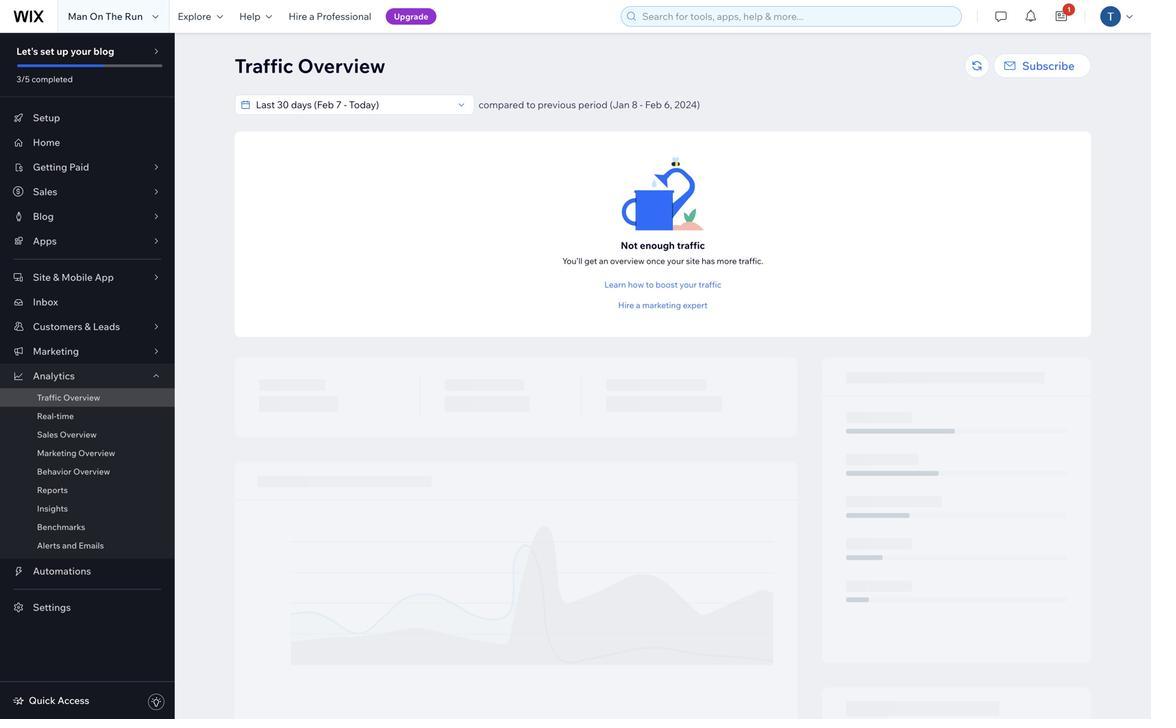 Task type: locate. For each thing, give the bounding box(es) containing it.
sales down real-
[[37, 430, 58, 440]]

1 horizontal spatial hire
[[619, 300, 634, 311]]

1 vertical spatial traffic
[[37, 393, 61, 403]]

0 horizontal spatial traffic
[[37, 393, 61, 403]]

1 vertical spatial a
[[636, 300, 641, 311]]

marketing down customers
[[33, 345, 79, 357]]

1 vertical spatial traffic overview
[[37, 393, 100, 403]]

your
[[71, 45, 91, 57], [667, 256, 684, 266], [680, 280, 697, 290]]

sales overview
[[37, 430, 97, 440]]

apps button
[[0, 229, 175, 254]]

quick
[[29, 695, 55, 707]]

0 vertical spatial a
[[309, 10, 315, 22]]

a down how
[[636, 300, 641, 311]]

&
[[53, 271, 59, 283], [85, 321, 91, 333]]

traffic
[[235, 54, 294, 78], [37, 393, 61, 403]]

1 horizontal spatial to
[[646, 280, 654, 290]]

access
[[58, 695, 89, 707]]

1 button
[[1047, 0, 1077, 33]]

& left leads
[[85, 321, 91, 333]]

marketing up behavior
[[37, 448, 76, 459]]

once
[[647, 256, 665, 266]]

a for marketing
[[636, 300, 641, 311]]

2 vertical spatial your
[[680, 280, 697, 290]]

hire right help button
[[289, 10, 307, 22]]

overview up real-time 'link'
[[63, 393, 100, 403]]

overview for behavior overview link
[[73, 467, 110, 477]]

hire down how
[[619, 300, 634, 311]]

1 horizontal spatial &
[[85, 321, 91, 333]]

1 vertical spatial sales
[[37, 430, 58, 440]]

to right how
[[646, 280, 654, 290]]

you'll
[[563, 256, 583, 266]]

overview up behavior overview link
[[78, 448, 115, 459]]

traffic.
[[739, 256, 764, 266]]

traffic inside sidebar element
[[37, 393, 61, 403]]

overview
[[298, 54, 386, 78], [63, 393, 100, 403], [60, 430, 97, 440], [78, 448, 115, 459], [73, 467, 110, 477]]

blog
[[33, 210, 54, 222]]

marketing inside marketing dropdown button
[[33, 345, 79, 357]]

marketing inside marketing overview link
[[37, 448, 76, 459]]

None field
[[252, 95, 453, 114]]

behavior
[[37, 467, 71, 477]]

compared
[[479, 99, 524, 111]]

your right up
[[71, 45, 91, 57]]

quick access button
[[12, 695, 89, 707]]

customers & leads button
[[0, 315, 175, 339]]

overview down marketing overview link
[[73, 467, 110, 477]]

1 horizontal spatial traffic
[[235, 54, 294, 78]]

0 horizontal spatial traffic overview
[[37, 393, 100, 403]]

overview for marketing overview link
[[78, 448, 115, 459]]

overview down 'professional'
[[298, 54, 386, 78]]

behavior overview link
[[0, 463, 175, 481]]

1 vertical spatial to
[[646, 280, 654, 290]]

settings link
[[0, 596, 175, 620]]

app
[[95, 271, 114, 283]]

traffic overview down hire a professional link
[[235, 54, 386, 78]]

0 vertical spatial hire
[[289, 10, 307, 22]]

to inside learn how to boost your traffic link
[[646, 280, 654, 290]]

quick access
[[29, 695, 89, 707]]

0 vertical spatial to
[[527, 99, 536, 111]]

a
[[309, 10, 315, 22], [636, 300, 641, 311]]

-
[[640, 99, 643, 111]]

& for customers
[[85, 321, 91, 333]]

marketing button
[[0, 339, 175, 364]]

sales
[[33, 186, 57, 198], [37, 430, 58, 440]]

traffic up site
[[677, 240, 705, 252]]

sales for sales overview
[[37, 430, 58, 440]]

subscribe
[[1023, 59, 1075, 73]]

traffic overview
[[235, 54, 386, 78], [37, 393, 100, 403]]

& inside dropdown button
[[53, 271, 59, 283]]

& right site
[[53, 271, 59, 283]]

up
[[57, 45, 68, 57]]

1 horizontal spatial a
[[636, 300, 641, 311]]

0 horizontal spatial to
[[527, 99, 536, 111]]

benchmarks
[[37, 522, 85, 533]]

0 vertical spatial your
[[71, 45, 91, 57]]

help button
[[231, 0, 281, 33]]

hire a professional
[[289, 10, 372, 22]]

behavior overview
[[37, 467, 110, 477]]

time
[[56, 411, 74, 422]]

blog button
[[0, 204, 175, 229]]

man
[[68, 10, 88, 22]]

site
[[33, 271, 51, 283]]

man on the run
[[68, 10, 143, 22]]

8
[[632, 99, 638, 111]]

sidebar element
[[0, 33, 175, 720]]

home
[[33, 136, 60, 148]]

0 vertical spatial traffic
[[677, 240, 705, 252]]

1 horizontal spatial traffic overview
[[235, 54, 386, 78]]

sales up blog
[[33, 186, 57, 198]]

insights link
[[0, 500, 175, 518]]

enough
[[640, 240, 675, 252]]

& inside "dropdown button"
[[85, 321, 91, 333]]

your right boost
[[680, 280, 697, 290]]

analytics
[[33, 370, 75, 382]]

alerts
[[37, 541, 60, 551]]

hire
[[289, 10, 307, 22], [619, 300, 634, 311]]

0 vertical spatial &
[[53, 271, 59, 283]]

traffic overview up time
[[37, 393, 100, 403]]

traffic
[[677, 240, 705, 252], [699, 280, 722, 290]]

overview up marketing overview
[[60, 430, 97, 440]]

real-time
[[37, 411, 74, 422]]

sales button
[[0, 180, 175, 204]]

traffic inside not enough traffic you'll get an overview once your site has more traffic.
[[677, 240, 705, 252]]

0 vertical spatial sales
[[33, 186, 57, 198]]

to
[[527, 99, 536, 111], [646, 280, 654, 290]]

to left previous
[[527, 99, 536, 111]]

3/5 completed
[[16, 74, 73, 84]]

0 vertical spatial marketing
[[33, 345, 79, 357]]

a left 'professional'
[[309, 10, 315, 22]]

inbox link
[[0, 290, 175, 315]]

emails
[[79, 541, 104, 551]]

traffic down has in the top right of the page
[[699, 280, 722, 290]]

0 horizontal spatial &
[[53, 271, 59, 283]]

period
[[579, 99, 608, 111]]

automations
[[33, 566, 91, 578]]

traffic up real-
[[37, 393, 61, 403]]

learn
[[605, 280, 626, 290]]

learn how to boost your traffic link
[[605, 279, 722, 291]]

1 vertical spatial your
[[667, 256, 684, 266]]

1 vertical spatial marketing
[[37, 448, 76, 459]]

on
[[90, 10, 103, 22]]

traffic down help button
[[235, 54, 294, 78]]

1 vertical spatial &
[[85, 321, 91, 333]]

0 horizontal spatial a
[[309, 10, 315, 22]]

expert
[[683, 300, 708, 311]]

settings
[[33, 602, 71, 614]]

your inside sidebar element
[[71, 45, 91, 57]]

& for site
[[53, 271, 59, 283]]

marketing
[[33, 345, 79, 357], [37, 448, 76, 459]]

sales inside dropdown button
[[33, 186, 57, 198]]

sales for sales
[[33, 186, 57, 198]]

your inside not enough traffic you'll get an overview once your site has more traffic.
[[667, 256, 684, 266]]

0 horizontal spatial hire
[[289, 10, 307, 22]]

an
[[599, 256, 609, 266]]

leads
[[93, 321, 120, 333]]

the
[[106, 10, 123, 22]]

hire for hire a professional
[[289, 10, 307, 22]]

getting paid button
[[0, 155, 175, 180]]

your left site
[[667, 256, 684, 266]]

1 vertical spatial hire
[[619, 300, 634, 311]]



Task type: vqa. For each thing, say whether or not it's contained in the screenshot.
Settings link at left bottom
yes



Task type: describe. For each thing, give the bounding box(es) containing it.
compared to previous period (jan 8 - feb 6, 2024)
[[479, 99, 700, 111]]

analytics button
[[0, 364, 175, 389]]

subscribe button
[[994, 53, 1092, 78]]

not
[[621, 240, 638, 252]]

automations link
[[0, 559, 175, 584]]

getting paid
[[33, 161, 89, 173]]

marketing overview link
[[0, 444, 175, 463]]

2024)
[[675, 99, 700, 111]]

how
[[628, 280, 644, 290]]

sales overview link
[[0, 426, 175, 444]]

paid
[[69, 161, 89, 173]]

has
[[702, 256, 715, 266]]

setup link
[[0, 106, 175, 130]]

inbox
[[33, 296, 58, 308]]

real-
[[37, 411, 56, 422]]

alerts and emails link
[[0, 537, 175, 555]]

apps
[[33, 235, 57, 247]]

marketing
[[643, 300, 681, 311]]

learn how to boost your traffic
[[605, 280, 722, 290]]

1 vertical spatial traffic
[[699, 280, 722, 290]]

site & mobile app button
[[0, 265, 175, 290]]

customers
[[33, 321, 82, 333]]

overview
[[610, 256, 645, 266]]

getting
[[33, 161, 67, 173]]

Search for tools, apps, help & more... field
[[638, 7, 958, 26]]

marketing for marketing overview
[[37, 448, 76, 459]]

site & mobile app
[[33, 271, 114, 283]]

let's
[[16, 45, 38, 57]]

a for professional
[[309, 10, 315, 22]]

traffic overview inside sidebar element
[[37, 393, 100, 403]]

completed
[[32, 74, 73, 84]]

site
[[686, 256, 700, 266]]

traffic overview link
[[0, 389, 175, 407]]

marketing overview
[[37, 448, 115, 459]]

(jan
[[610, 99, 630, 111]]

not enough traffic you'll get an overview once your site has more traffic.
[[563, 240, 764, 266]]

help
[[239, 10, 261, 22]]

6,
[[664, 99, 673, 111]]

marketing for marketing
[[33, 345, 79, 357]]

upgrade
[[394, 11, 429, 22]]

professional
[[317, 10, 372, 22]]

insights
[[37, 504, 68, 514]]

page skeleton image
[[235, 358, 1092, 720]]

run
[[125, 10, 143, 22]]

0 vertical spatial traffic overview
[[235, 54, 386, 78]]

feb
[[645, 99, 662, 111]]

mobile
[[62, 271, 93, 283]]

previous
[[538, 99, 576, 111]]

hire a professional link
[[281, 0, 380, 33]]

hire for hire a marketing expert
[[619, 300, 634, 311]]

let's set up your blog
[[16, 45, 114, 57]]

get
[[585, 256, 597, 266]]

reports link
[[0, 481, 175, 500]]

explore
[[178, 10, 211, 22]]

reports
[[37, 485, 68, 496]]

hire a marketing expert link
[[619, 299, 708, 312]]

customers & leads
[[33, 321, 120, 333]]

home link
[[0, 130, 175, 155]]

3/5
[[16, 74, 30, 84]]

overview for sales overview link
[[60, 430, 97, 440]]

upgrade button
[[386, 8, 437, 25]]

boost
[[656, 280, 678, 290]]

setup
[[33, 112, 60, 124]]

more
[[717, 256, 737, 266]]

real-time link
[[0, 407, 175, 426]]

benchmarks link
[[0, 518, 175, 537]]

overview for traffic overview link
[[63, 393, 100, 403]]

alerts and emails
[[37, 541, 104, 551]]

blog
[[94, 45, 114, 57]]

hire a marketing expert
[[619, 300, 708, 311]]

0 vertical spatial traffic
[[235, 54, 294, 78]]



